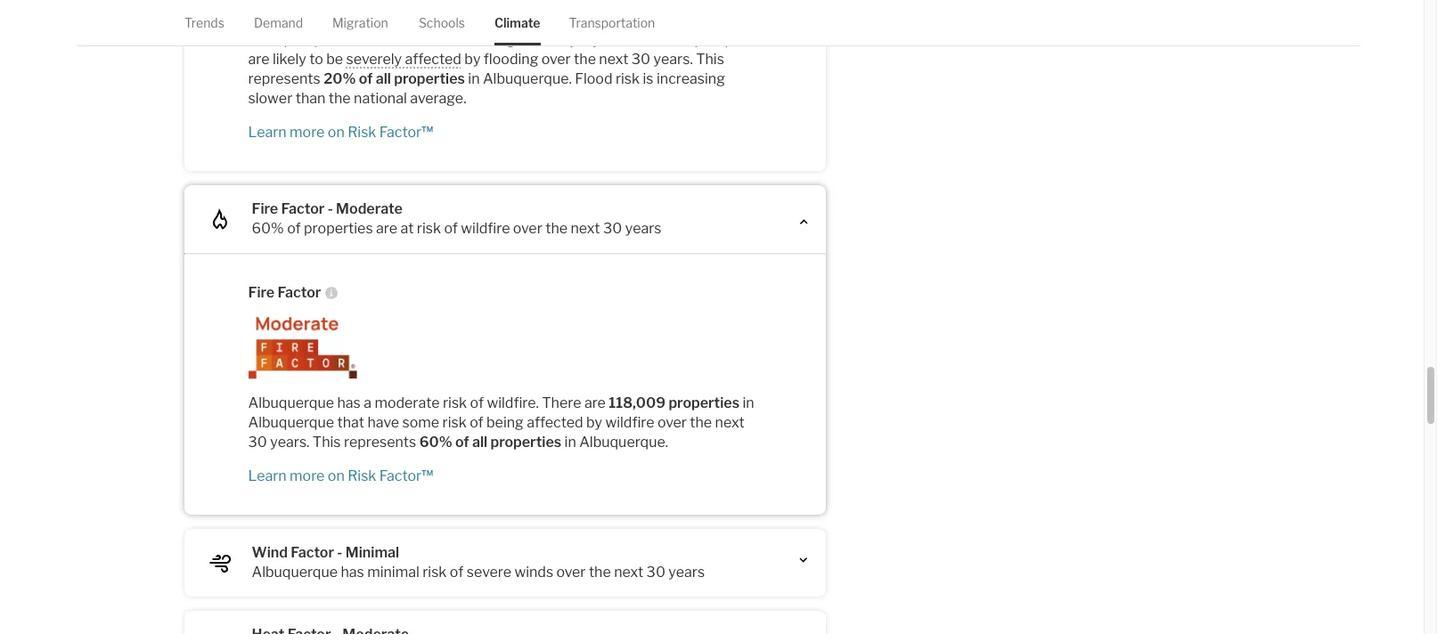 Task type: describe. For each thing, give the bounding box(es) containing it.
next inside "wind factor - minimal albuquerque has minimal risk of severe winds over the next 30 years"
[[614, 564, 644, 581]]

. for 20% of all properties in albuquerque . flood risk is increasing slower than the national average.
[[569, 70, 572, 87]]

wildfire inside 'that have some risk of being affected by wildfire over the next 30 years. this represents'
[[606, 414, 655, 431]]

the inside "by flooding over the next 30 years. this represents"
[[574, 51, 596, 68]]

1 horizontal spatial 60%
[[419, 434, 452, 451]]

trends
[[184, 15, 224, 30]]

1 factor™ from the top
[[380, 124, 433, 141]]

a for moderate
[[364, 395, 372, 412]]

fire factor - moderate 60% of properties are at risk of wildfire over the next 30 years
[[252, 200, 662, 237]]

winds
[[515, 564, 554, 581]]

wildfire.
[[487, 395, 539, 412]]

at
[[401, 220, 414, 237]]

years. inside "by flooding over the next 30 years. this represents"
[[654, 51, 693, 68]]

properties inside fire factor - moderate 60% of properties are at risk of wildfire over the next 30 years
[[304, 220, 373, 237]]

this inside "by flooding over the next 30 years. this represents"
[[696, 51, 725, 68]]

properties down being
[[491, 434, 562, 451]]

all for 20%
[[376, 70, 391, 87]]

is
[[643, 70, 654, 87]]

over inside "by flooding over the next 30 years. this represents"
[[542, 51, 571, 68]]

of right at
[[444, 220, 458, 237]]

national
[[354, 90, 407, 107]]

climate link
[[494, 0, 540, 46]]

demand
[[254, 15, 303, 30]]

risk inside 'that have some risk of being affected by wildfire over the next 30 years. this represents'
[[443, 414, 467, 431]]

the inside 'that have some risk of being affected by wildfire over the next 30 years. this represents'
[[690, 414, 712, 431]]

60% of all properties in albuquerque .
[[419, 434, 669, 451]]

fire for fire factor
[[248, 284, 275, 301]]

being
[[487, 414, 524, 431]]

1 learn from the top
[[248, 124, 287, 141]]

2 factor™ from the top
[[380, 468, 433, 485]]

in inside 'albuquerque has a moderate risk of wildfire. there are 118,009 properties in albuquerque'
[[743, 395, 755, 412]]

2 learn from the top
[[248, 468, 287, 485]]

increasing
[[657, 70, 725, 87]]

severe
[[467, 564, 512, 581]]

20% of all properties in albuquerque . flood risk is increasing slower than the national average.
[[248, 70, 725, 107]]

properties inside 20% of all properties in albuquerque . flood risk is increasing slower than the national average.
[[394, 70, 465, 87]]

of inside "wind factor - minimal albuquerque has minimal risk of severe winds over the next 30 years"
[[450, 564, 464, 581]]

properties inside albuquerque has a minor risk of flooding. 11,926 properties in albuquerque are likely to be severely affected
[[570, 31, 641, 48]]

20%
[[324, 70, 356, 87]]

years. inside 'that have some risk of being affected by wildfire over the next 30 years. this represents'
[[270, 434, 310, 451]]

- for minimal
[[337, 544, 343, 561]]

migration
[[332, 15, 388, 30]]

represents inside 'that have some risk of being affected by wildfire over the next 30 years. this represents'
[[344, 434, 416, 451]]

30 inside "wind factor - minimal albuquerque has minimal risk of severe winds over the next 30 years"
[[647, 564, 666, 581]]

- for moderate
[[328, 200, 333, 217]]

wildfire inside fire factor - moderate 60% of properties are at risk of wildfire over the next 30 years
[[461, 220, 510, 237]]

. for 60% of all properties in albuquerque .
[[666, 434, 669, 451]]

in inside 20% of all properties in albuquerque . flood risk is increasing slower than the national average.
[[468, 70, 480, 87]]

minor
[[375, 31, 413, 48]]

have
[[368, 414, 399, 431]]

fire factor score logo image
[[248, 317, 762, 379]]

fire factor
[[248, 284, 321, 301]]

fire for fire factor - moderate 60% of properties are at risk of wildfire over the next 30 years
[[252, 200, 278, 217]]

all for 60%
[[472, 434, 488, 451]]

represents inside "by flooding over the next 30 years. this represents"
[[248, 70, 321, 87]]

than
[[296, 90, 326, 107]]

minimal
[[367, 564, 420, 581]]

are inside 'albuquerque has a moderate risk of wildfire. there are 118,009 properties in albuquerque'
[[585, 395, 606, 412]]

risk inside "wind factor - minimal albuquerque has minimal risk of severe winds over the next 30 years"
[[423, 564, 447, 581]]

years inside fire factor - moderate 60% of properties are at risk of wildfire over the next 30 years
[[625, 220, 662, 237]]

affected inside 'that have some risk of being affected by wildfire over the next 30 years. this represents'
[[527, 414, 583, 431]]

of up fire factor
[[287, 220, 301, 237]]

to
[[309, 51, 323, 68]]

flood
[[575, 70, 613, 87]]

60% inside fire factor - moderate 60% of properties are at risk of wildfire over the next 30 years
[[252, 220, 284, 237]]

by flooding over the next 30 years. this represents
[[248, 51, 725, 87]]

118,009
[[609, 395, 666, 412]]

11,926
[[521, 31, 567, 48]]

albuquerque has a moderate risk of wildfire. there are 118,009 properties in albuquerque
[[248, 395, 755, 431]]

risk inside fire factor - moderate 60% of properties are at risk of wildfire over the next 30 years
[[417, 220, 441, 237]]

of inside 20% of all properties in albuquerque . flood risk is increasing slower than the national average.
[[359, 70, 373, 87]]

the inside 20% of all properties in albuquerque . flood risk is increasing slower than the national average.
[[329, 90, 351, 107]]



Task type: locate. For each thing, give the bounding box(es) containing it.
has for minor
[[337, 31, 361, 48]]

learn more on risk factor™ down than
[[248, 124, 433, 141]]

has inside albuquerque has a minor risk of flooding. 11,926 properties in albuquerque are likely to be severely affected
[[337, 31, 361, 48]]

1 more from the top
[[290, 124, 325, 141]]

that have some risk of being affected by wildfire over the next 30 years. this represents
[[248, 414, 745, 451]]

that
[[337, 414, 365, 431]]

2 vertical spatial has
[[341, 564, 364, 581]]

all down being
[[472, 434, 488, 451]]

0 horizontal spatial represents
[[248, 70, 321, 87]]

all inside 20% of all properties in albuquerque . flood risk is increasing slower than the national average.
[[376, 70, 391, 87]]

a inside albuquerque has a minor risk of flooding. 11,926 properties in albuquerque are likely to be severely affected
[[364, 31, 372, 48]]

of left severe
[[450, 564, 464, 581]]

1 vertical spatial are
[[376, 220, 398, 237]]

are inside fire factor - moderate 60% of properties are at risk of wildfire over the next 30 years
[[376, 220, 398, 237]]

learn down slower
[[248, 124, 287, 141]]

average.
[[410, 90, 467, 107]]

0 vertical spatial learn more on risk factor™
[[248, 124, 433, 141]]

risk down national
[[348, 124, 376, 141]]

learn
[[248, 124, 287, 141], [248, 468, 287, 485]]

minimal
[[346, 544, 399, 561]]

2 learn more on risk factor™ from the top
[[248, 468, 433, 485]]

has inside "wind factor - minimal albuquerque has minimal risk of severe winds over the next 30 years"
[[341, 564, 364, 581]]

of down "schools"
[[444, 31, 458, 48]]

. inside 20% of all properties in albuquerque . flood risk is increasing slower than the national average.
[[569, 70, 572, 87]]

learn more on risk factor™
[[248, 124, 433, 141], [248, 468, 433, 485]]

all up national
[[376, 70, 391, 87]]

represents
[[248, 70, 321, 87], [344, 434, 416, 451]]

30 inside fire factor - moderate 60% of properties are at risk of wildfire over the next 30 years
[[603, 220, 622, 237]]

1 horizontal spatial are
[[376, 220, 398, 237]]

next inside 'that have some risk of being affected by wildfire over the next 30 years. this represents'
[[715, 414, 745, 431]]

the inside "wind factor - minimal albuquerque has minimal risk of severe winds over the next 30 years"
[[589, 564, 611, 581]]

risk down that
[[348, 468, 376, 485]]

1 vertical spatial has
[[337, 395, 361, 412]]

1 vertical spatial this
[[313, 434, 341, 451]]

learn more on risk factor™ link down 20% of all properties in albuquerque . flood risk is increasing slower than the national average.
[[248, 123, 762, 142]]

0 vertical spatial a
[[364, 31, 372, 48]]

some
[[402, 414, 440, 431]]

1 vertical spatial risk
[[348, 468, 376, 485]]

0 horizontal spatial years.
[[270, 434, 310, 451]]

a for minor
[[364, 31, 372, 48]]

1 vertical spatial .
[[666, 434, 669, 451]]

over
[[542, 51, 571, 68], [513, 220, 543, 237], [658, 414, 687, 431], [557, 564, 586, 581]]

1 vertical spatial learn more on risk factor™ link
[[248, 467, 762, 486]]

0 vertical spatial fire
[[252, 200, 278, 217]]

0 horizontal spatial -
[[328, 200, 333, 217]]

2 risk from the top
[[348, 468, 376, 485]]

0 vertical spatial factor
[[281, 200, 325, 217]]

in
[[644, 31, 656, 48], [468, 70, 480, 87], [743, 395, 755, 412], [565, 434, 576, 451]]

this
[[696, 51, 725, 68], [313, 434, 341, 451]]

2 vertical spatial are
[[585, 395, 606, 412]]

1 horizontal spatial years
[[669, 564, 705, 581]]

.
[[569, 70, 572, 87], [666, 434, 669, 451]]

1 vertical spatial affected
[[527, 414, 583, 431]]

- left moderate
[[328, 200, 333, 217]]

affected down schools "link"
[[405, 51, 462, 68]]

1 vertical spatial factor™
[[380, 468, 433, 485]]

a
[[364, 31, 372, 48], [364, 395, 372, 412]]

of down 'albuquerque has a moderate risk of wildfire. there are 118,009 properties in albuquerque'
[[455, 434, 469, 451]]

moderate
[[375, 395, 440, 412]]

demand link
[[254, 0, 303, 46]]

the inside fire factor - moderate 60% of properties are at risk of wildfire over the next 30 years
[[546, 220, 568, 237]]

represents down likely
[[248, 70, 321, 87]]

factor for wind factor - minimal albuquerque has minimal risk of severe winds over the next 30 years
[[291, 544, 334, 561]]

on
[[328, 124, 345, 141], [328, 468, 345, 485]]

are right 'there'
[[585, 395, 606, 412]]

60% down 'some'
[[419, 434, 452, 451]]

schools
[[418, 15, 465, 30]]

factor inside fire factor - moderate 60% of properties are at risk of wildfire over the next 30 years
[[281, 200, 325, 217]]

slower
[[248, 90, 293, 107]]

0 vertical spatial learn
[[248, 124, 287, 141]]

wildfire right at
[[461, 220, 510, 237]]

properties down moderate
[[304, 220, 373, 237]]

1 vertical spatial a
[[364, 395, 372, 412]]

1 horizontal spatial years.
[[654, 51, 693, 68]]

factor for fire factor
[[278, 284, 321, 301]]

30
[[632, 51, 651, 68], [603, 220, 622, 237], [248, 434, 267, 451], [647, 564, 666, 581]]

migration link
[[332, 0, 388, 46]]

flooding
[[484, 51, 539, 68]]

wind
[[252, 544, 288, 561]]

transportation link
[[569, 0, 655, 46]]

0 vertical spatial factor™
[[380, 124, 433, 141]]

has
[[337, 31, 361, 48], [337, 395, 361, 412], [341, 564, 364, 581]]

albuquerque inside 20% of all properties in albuquerque . flood risk is increasing slower than the national average.
[[483, 70, 569, 87]]

60% up fire factor
[[252, 220, 284, 237]]

0 vertical spatial 60%
[[252, 220, 284, 237]]

a inside 'albuquerque has a moderate risk of wildfire. there are 118,009 properties in albuquerque'
[[364, 395, 372, 412]]

flooding.
[[461, 31, 518, 48]]

properties down transportation
[[570, 31, 641, 48]]

are left likely
[[248, 51, 270, 68]]

0 vertical spatial years
[[625, 220, 662, 237]]

0 vertical spatial represents
[[248, 70, 321, 87]]

0 vertical spatial on
[[328, 124, 345, 141]]

1 on from the top
[[328, 124, 345, 141]]

1 horizontal spatial affected
[[527, 414, 583, 431]]

0 horizontal spatial are
[[248, 51, 270, 68]]

by down flooding.
[[465, 51, 481, 68]]

over inside "wind factor - minimal albuquerque has minimal risk of severe winds over the next 30 years"
[[557, 564, 586, 581]]

are inside albuquerque has a minor risk of flooding. 11,926 properties in albuquerque are likely to be severely affected
[[248, 51, 270, 68]]

be
[[326, 51, 343, 68]]

learn more on risk factor™ down that
[[248, 468, 433, 485]]

has up that
[[337, 395, 361, 412]]

0 vertical spatial this
[[696, 51, 725, 68]]

0 horizontal spatial .
[[569, 70, 572, 87]]

0 vertical spatial wildfire
[[461, 220, 510, 237]]

transportation
[[569, 15, 655, 30]]

2 horizontal spatial are
[[585, 395, 606, 412]]

0 vertical spatial -
[[328, 200, 333, 217]]

a down the migration
[[364, 31, 372, 48]]

risk
[[416, 31, 441, 48], [616, 70, 640, 87], [417, 220, 441, 237], [443, 395, 467, 412], [443, 414, 467, 431], [423, 564, 447, 581]]

has down the migration
[[337, 31, 361, 48]]

over inside fire factor - moderate 60% of properties are at risk of wildfire over the next 30 years
[[513, 220, 543, 237]]

wildfire
[[461, 220, 510, 237], [606, 414, 655, 431]]

of left being
[[470, 414, 484, 431]]

of down "severely"
[[359, 70, 373, 87]]

learn more on risk factor™ link down 'that have some risk of being affected by wildfire over the next 30 years. this represents'
[[248, 467, 762, 486]]

by
[[465, 51, 481, 68], [586, 414, 603, 431]]

albuquerque
[[248, 31, 334, 48], [659, 31, 745, 48], [483, 70, 569, 87], [248, 395, 334, 412], [248, 414, 334, 431], [580, 434, 666, 451], [252, 564, 338, 581]]

there
[[542, 395, 582, 412]]

0 horizontal spatial 60%
[[252, 220, 284, 237]]

trends link
[[184, 0, 224, 46]]

fire
[[252, 200, 278, 217], [248, 284, 275, 301]]

1 horizontal spatial -
[[337, 544, 343, 561]]

-
[[328, 200, 333, 217], [337, 544, 343, 561]]

0 vertical spatial more
[[290, 124, 325, 141]]

1 horizontal spatial wildfire
[[606, 414, 655, 431]]

moderate
[[336, 200, 403, 217]]

this up increasing on the top of the page
[[696, 51, 725, 68]]

- inside "wind factor - minimal albuquerque has minimal risk of severe winds over the next 30 years"
[[337, 544, 343, 561]]

0 horizontal spatial by
[[465, 51, 481, 68]]

1 horizontal spatial represents
[[344, 434, 416, 451]]

of
[[444, 31, 458, 48], [359, 70, 373, 87], [287, 220, 301, 237], [444, 220, 458, 237], [470, 395, 484, 412], [470, 414, 484, 431], [455, 434, 469, 451], [450, 564, 464, 581]]

albuquerque inside "wind factor - minimal albuquerque has minimal risk of severe winds over the next 30 years"
[[252, 564, 338, 581]]

next inside "by flooding over the next 30 years. this represents"
[[599, 51, 629, 68]]

1 vertical spatial 60%
[[419, 434, 452, 451]]

1 vertical spatial on
[[328, 468, 345, 485]]

2 on from the top
[[328, 468, 345, 485]]

1 vertical spatial all
[[472, 434, 488, 451]]

1 vertical spatial -
[[337, 544, 343, 561]]

risk right 'some'
[[443, 414, 467, 431]]

0 horizontal spatial this
[[313, 434, 341, 451]]

severely
[[346, 51, 402, 68]]

1 a from the top
[[364, 31, 372, 48]]

affected inside albuquerque has a minor risk of flooding. 11,926 properties in albuquerque are likely to be severely affected
[[405, 51, 462, 68]]

risk right the moderate
[[443, 395, 467, 412]]

wind factor - minimal albuquerque has minimal risk of severe winds over the next 30 years
[[252, 544, 705, 581]]

1 learn more on risk factor™ link from the top
[[248, 123, 762, 142]]

1 vertical spatial years
[[669, 564, 705, 581]]

schools link
[[418, 0, 465, 46]]

1 vertical spatial wildfire
[[606, 414, 655, 431]]

30 inside 'that have some risk of being affected by wildfire over the next 30 years. this represents'
[[248, 434, 267, 451]]

0 vertical spatial .
[[569, 70, 572, 87]]

has for moderate
[[337, 395, 361, 412]]

factor™ down 'some'
[[380, 468, 433, 485]]

1 vertical spatial factor
[[278, 284, 321, 301]]

0 vertical spatial risk
[[348, 124, 376, 141]]

factor for fire factor - moderate 60% of properties are at risk of wildfire over the next 30 years
[[281, 200, 325, 217]]

1 horizontal spatial by
[[586, 414, 603, 431]]

years
[[625, 220, 662, 237], [669, 564, 705, 581]]

of inside 'albuquerque has a moderate risk of wildfire. there are 118,009 properties in albuquerque'
[[470, 395, 484, 412]]

by inside 'that have some risk of being affected by wildfire over the next 30 years. this represents'
[[586, 414, 603, 431]]

1 horizontal spatial .
[[666, 434, 669, 451]]

0 horizontal spatial wildfire
[[461, 220, 510, 237]]

1 vertical spatial learn
[[248, 468, 287, 485]]

0 vertical spatial affected
[[405, 51, 462, 68]]

in inside albuquerque has a minor risk of flooding. 11,926 properties in albuquerque are likely to be severely affected
[[644, 31, 656, 48]]

has down the "minimal"
[[341, 564, 364, 581]]

risk down "schools"
[[416, 31, 441, 48]]

more for second learn more on risk factor™ link from the bottom
[[290, 124, 325, 141]]

factor™ down national
[[380, 124, 433, 141]]

0 horizontal spatial affected
[[405, 51, 462, 68]]

properties right the 118,009 at bottom left
[[669, 395, 740, 412]]

2 vertical spatial factor
[[291, 544, 334, 561]]

next inside fire factor - moderate 60% of properties are at risk of wildfire over the next 30 years
[[571, 220, 600, 237]]

on down that
[[328, 468, 345, 485]]

risk inside 'albuquerque has a moderate risk of wildfire. there are 118,009 properties in albuquerque'
[[443, 395, 467, 412]]

30 inside "by flooding over the next 30 years. this represents"
[[632, 51, 651, 68]]

1 horizontal spatial all
[[472, 434, 488, 451]]

60%
[[252, 220, 284, 237], [419, 434, 452, 451]]

2 learn more on risk factor™ link from the top
[[248, 467, 762, 486]]

. down the 118,009 at bottom left
[[666, 434, 669, 451]]

risk inside albuquerque has a minor risk of flooding. 11,926 properties in albuquerque are likely to be severely affected
[[416, 31, 441, 48]]

1 vertical spatial more
[[290, 468, 325, 485]]

1 vertical spatial years.
[[270, 434, 310, 451]]

risk left 'is'
[[616, 70, 640, 87]]

properties up average.
[[394, 70, 465, 87]]

of up 'that have some risk of being affected by wildfire over the next 30 years. this represents'
[[470, 395, 484, 412]]

of inside albuquerque has a minor risk of flooding. 11,926 properties in albuquerque are likely to be severely affected
[[444, 31, 458, 48]]

are
[[248, 51, 270, 68], [376, 220, 398, 237], [585, 395, 606, 412]]

likely
[[273, 51, 306, 68]]

0 vertical spatial years.
[[654, 51, 693, 68]]

over inside 'that have some risk of being affected by wildfire over the next 30 years. this represents'
[[658, 414, 687, 431]]

risk right minimal
[[423, 564, 447, 581]]

all
[[376, 70, 391, 87], [472, 434, 488, 451]]

affected down 'there'
[[527, 414, 583, 431]]

0 vertical spatial by
[[465, 51, 481, 68]]

0 vertical spatial has
[[337, 31, 361, 48]]

properties inside 'albuquerque has a moderate risk of wildfire. there are 118,009 properties in albuquerque'
[[669, 395, 740, 412]]

climate
[[494, 15, 540, 30]]

risk
[[348, 124, 376, 141], [348, 468, 376, 485]]

has inside 'albuquerque has a moderate risk of wildfire. there are 118,009 properties in albuquerque'
[[337, 395, 361, 412]]

fire inside fire factor - moderate 60% of properties are at risk of wildfire over the next 30 years
[[252, 200, 278, 217]]

factor™
[[380, 124, 433, 141], [380, 468, 433, 485]]

risk inside 20% of all properties in albuquerque . flood risk is increasing slower than the national average.
[[616, 70, 640, 87]]

factor inside "wind factor - minimal albuquerque has minimal risk of severe winds over the next 30 years"
[[291, 544, 334, 561]]

next
[[599, 51, 629, 68], [571, 220, 600, 237], [715, 414, 745, 431], [614, 564, 644, 581]]

risk right at
[[417, 220, 441, 237]]

wildfire down the 118,009 at bottom left
[[606, 414, 655, 431]]

1 vertical spatial learn more on risk factor™
[[248, 468, 433, 485]]

of inside 'that have some risk of being affected by wildfire over the next 30 years. this represents'
[[470, 414, 484, 431]]

0 horizontal spatial all
[[376, 70, 391, 87]]

1 horizontal spatial this
[[696, 51, 725, 68]]

2 a from the top
[[364, 395, 372, 412]]

- left the "minimal"
[[337, 544, 343, 561]]

albuquerque has a minor risk of flooding. 11,926 properties in albuquerque are likely to be severely affected
[[248, 31, 745, 68]]

more
[[290, 124, 325, 141], [290, 468, 325, 485]]

represents down have
[[344, 434, 416, 451]]

- inside fire factor - moderate 60% of properties are at risk of wildfire over the next 30 years
[[328, 200, 333, 217]]

learn up wind
[[248, 468, 287, 485]]

more for second learn more on risk factor™ link from the top of the page
[[290, 468, 325, 485]]

2 more from the top
[[290, 468, 325, 485]]

years inside "wind factor - minimal albuquerque has minimal risk of severe winds over the next 30 years"
[[669, 564, 705, 581]]

0 vertical spatial all
[[376, 70, 391, 87]]

on down 20%
[[328, 124, 345, 141]]

this inside 'that have some risk of being affected by wildfire over the next 30 years. this represents'
[[313, 434, 341, 451]]

1 learn more on risk factor™ from the top
[[248, 124, 433, 141]]

this down that
[[313, 434, 341, 451]]

by up 60% of all properties in albuquerque .
[[586, 414, 603, 431]]

by inside "by flooding over the next 30 years. this represents"
[[465, 51, 481, 68]]

learn more on risk factor™ link
[[248, 123, 762, 142], [248, 467, 762, 486]]

0 vertical spatial learn more on risk factor™ link
[[248, 123, 762, 142]]

1 vertical spatial fire
[[248, 284, 275, 301]]

1 vertical spatial by
[[586, 414, 603, 431]]

a up have
[[364, 395, 372, 412]]

0 horizontal spatial years
[[625, 220, 662, 237]]

. left flood in the top of the page
[[569, 70, 572, 87]]

factor
[[281, 200, 325, 217], [278, 284, 321, 301], [291, 544, 334, 561]]

1 vertical spatial represents
[[344, 434, 416, 451]]

are left at
[[376, 220, 398, 237]]

1 risk from the top
[[348, 124, 376, 141]]

the
[[574, 51, 596, 68], [329, 90, 351, 107], [546, 220, 568, 237], [690, 414, 712, 431], [589, 564, 611, 581]]

0 vertical spatial are
[[248, 51, 270, 68]]

affected
[[405, 51, 462, 68], [527, 414, 583, 431]]

years.
[[654, 51, 693, 68], [270, 434, 310, 451]]

properties
[[570, 31, 641, 48], [394, 70, 465, 87], [304, 220, 373, 237], [669, 395, 740, 412], [491, 434, 562, 451]]



Task type: vqa. For each thing, say whether or not it's contained in the screenshot.
6
no



